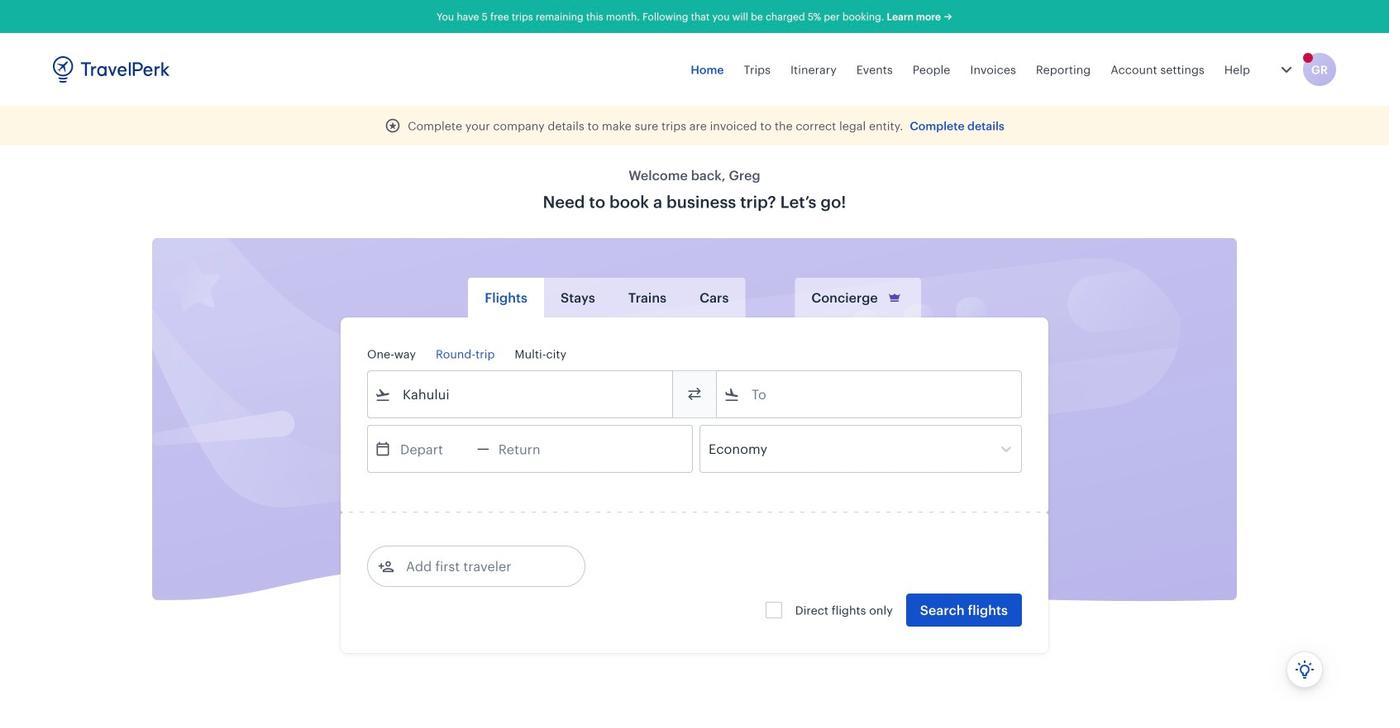 Task type: describe. For each thing, give the bounding box(es) containing it.
From search field
[[391, 381, 651, 408]]

To search field
[[740, 381, 1000, 408]]



Task type: locate. For each thing, give the bounding box(es) containing it.
Return text field
[[489, 426, 575, 472]]

Depart text field
[[391, 426, 477, 472]]

Add first traveler search field
[[395, 553, 567, 580]]



